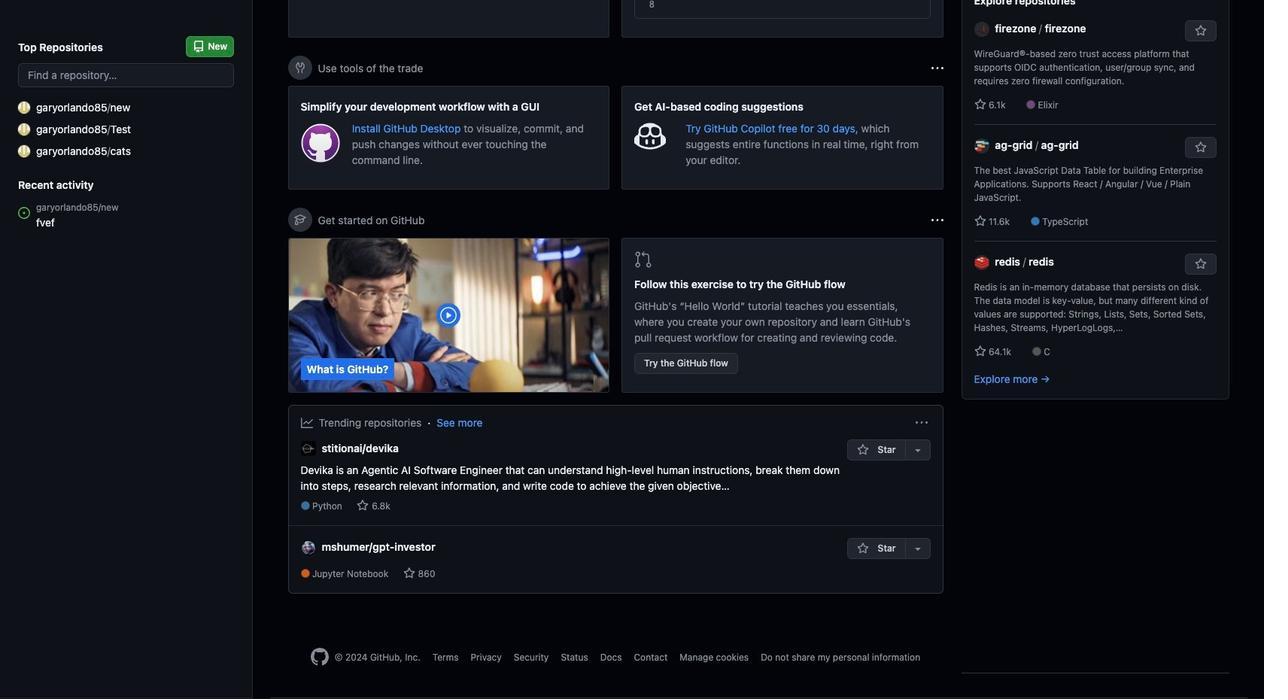 Task type: describe. For each thing, give the bounding box(es) containing it.
Find a repository… text field
[[18, 63, 234, 87]]

test image
[[18, 123, 30, 135]]

star this repository image for @ag-grid profile image
[[1195, 141, 1207, 154]]

graph image
[[301, 417, 313, 429]]

what is github? image
[[289, 239, 609, 392]]

mortar board image
[[294, 214, 306, 226]]

explore repositories navigation
[[961, 0, 1229, 400]]

@redis profile image
[[974, 255, 989, 270]]

@stitionai profile image
[[301, 441, 316, 456]]

open issue image
[[18, 207, 30, 219]]

add this repository to a list image for @stitionai profile icon
[[912, 444, 924, 456]]

git pull request image
[[634, 251, 652, 269]]

try the github flow element
[[622, 238, 943, 393]]

@ag-grid profile image
[[974, 139, 989, 154]]

1 vertical spatial star image
[[857, 543, 869, 555]]

1 horizontal spatial star image
[[403, 567, 415, 579]]

why am i seeing this? image for get ai-based coding suggestions element at the top of page
[[931, 62, 943, 74]]

cats image
[[18, 145, 30, 157]]

new image
[[18, 101, 30, 113]]

star image for "@redis profile" icon
[[974, 345, 986, 357]]



Task type: locate. For each thing, give the bounding box(es) containing it.
get ai-based coding suggestions element
[[622, 86, 943, 190]]

feed item heading menu image
[[915, 417, 927, 429]]

add this repository to a list image
[[912, 444, 924, 456], [912, 543, 924, 555]]

2 add this repository to a list image from the top
[[912, 543, 924, 555]]

explore element
[[961, 0, 1229, 673]]

star image
[[357, 500, 369, 512], [857, 543, 869, 555], [403, 567, 415, 579]]

why am i seeing this? image for try the github flow element
[[931, 214, 943, 226]]

star this repository image for "@redis profile" icon
[[1195, 258, 1207, 270]]

star image
[[974, 99, 986, 111], [974, 215, 986, 227], [974, 345, 986, 357], [857, 444, 869, 456]]

play image
[[440, 306, 458, 324]]

star image for @firezone profile icon
[[974, 99, 986, 111]]

star image for @ag-grid profile image
[[974, 215, 986, 227]]

@mshumer profile image
[[301, 540, 316, 555]]

add this repository to a list image for "@mshumer profile" image on the left bottom of the page
[[912, 543, 924, 555]]

star this repository image
[[1195, 141, 1207, 154], [1195, 258, 1207, 270]]

repo details element
[[301, 500, 848, 513], [301, 567, 447, 581]]

star this repository image
[[1195, 25, 1207, 37]]

1 vertical spatial why am i seeing this? image
[[931, 214, 943, 226]]

2 vertical spatial star image
[[403, 567, 415, 579]]

github desktop image
[[301, 123, 340, 163]]

0 vertical spatial star this repository image
[[1195, 141, 1207, 154]]

0 vertical spatial add this repository to a list image
[[912, 444, 924, 456]]

1 vertical spatial star this repository image
[[1195, 258, 1207, 270]]

0 vertical spatial why am i seeing this? image
[[931, 62, 943, 74]]

2 star this repository image from the top
[[1195, 258, 1207, 270]]

simplify your development workflow with a gui element
[[288, 86, 610, 190]]

0 vertical spatial star image
[[357, 500, 369, 512]]

0 vertical spatial repo details element
[[301, 500, 848, 513]]

Top Repositories search field
[[18, 63, 234, 87]]

1 add this repository to a list image from the top
[[912, 444, 924, 456]]

what is github? element
[[288, 238, 610, 393]]

2 repo details element from the top
[[301, 567, 447, 581]]

1 why am i seeing this? image from the top
[[931, 62, 943, 74]]

why am i seeing this? image
[[931, 62, 943, 74], [931, 214, 943, 226]]

2 why am i seeing this? image from the top
[[931, 214, 943, 226]]

2 horizontal spatial star image
[[857, 543, 869, 555]]

1 star this repository image from the top
[[1195, 141, 1207, 154]]

1 vertical spatial repo details element
[[301, 567, 447, 581]]

1 repo details element from the top
[[301, 500, 848, 513]]

1 vertical spatial add this repository to a list image
[[912, 543, 924, 555]]

start a new repository element
[[288, 0, 610, 38]]

homepage image
[[311, 648, 329, 666]]

0 horizontal spatial star image
[[357, 500, 369, 512]]

@firezone profile image
[[974, 22, 989, 37]]

tools image
[[294, 62, 306, 74]]



Task type: vqa. For each thing, say whether or not it's contained in the screenshot.
GitHub Desktop image on the top left of the page
yes



